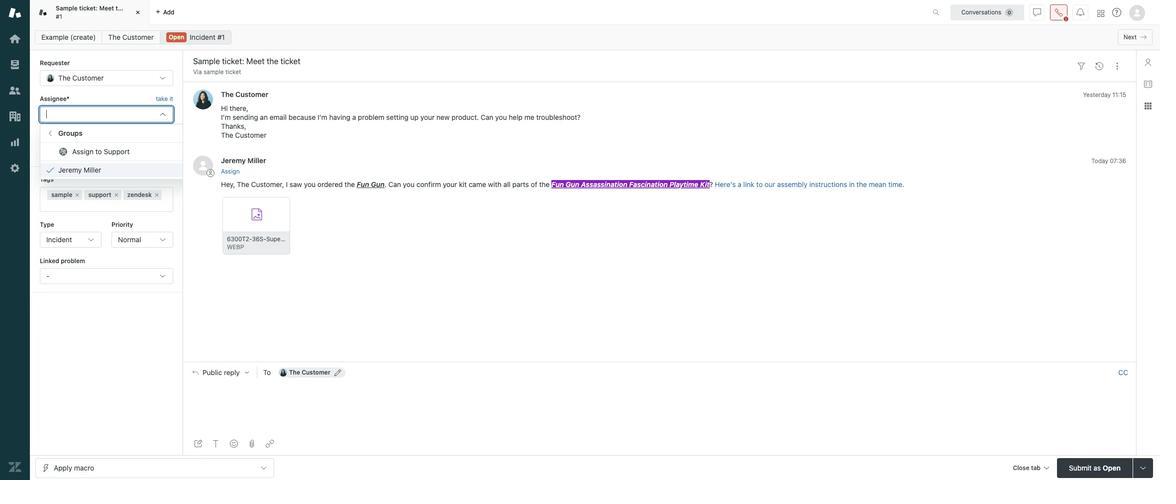 Task type: vqa. For each thing, say whether or not it's contained in the screenshot.
into
no



Task type: describe. For each thing, give the bounding box(es) containing it.
the right ordered
[[345, 180, 355, 188]]

an
[[260, 113, 268, 122]]

your inside 'hi there, i'm sending an email because i'm having a problem setting up your new product. can you help me troubleshoot? thanks, the customer'
[[420, 113, 435, 122]]

here's
[[715, 180, 736, 188]]

playtime
[[670, 180, 698, 188]]

conversationlabel log
[[183, 82, 1136, 362]]

hide composer image
[[656, 358, 664, 366]]

public reply button
[[184, 362, 257, 383]]

customer@example.com image
[[279, 369, 287, 377]]

public reply
[[203, 369, 240, 377]]

zendesk products image
[[1097, 10, 1104, 17]]

our
[[765, 180, 775, 188]]

came
[[469, 180, 486, 188]]

1 vertical spatial your
[[443, 180, 457, 188]]

example
[[41, 33, 68, 41]]

type
[[40, 221, 54, 228]]

the customer inside requester element
[[58, 74, 104, 82]]

take
[[156, 95, 168, 103]]

ticket inside 'sample ticket: meet the ticket #1'
[[127, 5, 143, 12]]

sample
[[56, 5, 78, 12]]

Yesterday 11:15 text field
[[1083, 91, 1126, 99]]

the inside secondary element
[[108, 33, 120, 41]]

it
[[170, 95, 173, 103]]

0 horizontal spatial can
[[388, 180, 401, 188]]

incident for incident #1
[[190, 33, 215, 41]]

close tab
[[1013, 464, 1041, 472]]

edit user image
[[334, 369, 341, 376]]

customer,
[[251, 180, 284, 188]]

email
[[270, 113, 287, 122]]

meet
[[99, 5, 114, 12]]

help
[[509, 113, 523, 122]]

yesterday
[[1083, 91, 1111, 99]]

cc
[[1118, 368, 1128, 377]]

a inside 'hi there, i'm sending an email because i'm having a problem setting up your new product. can you help me troubleshoot? thanks, the customer'
[[352, 113, 356, 122]]

filter image
[[1077, 62, 1085, 70]]

today 07:36
[[1091, 157, 1126, 165]]

2 gun from the left
[[566, 180, 579, 188]]

me
[[524, 113, 534, 122]]

public
[[203, 369, 222, 377]]

jeremy miller option
[[40, 163, 201, 177]]

example (create) button
[[35, 30, 102, 44]]

customer inside requester element
[[72, 74, 104, 82]]

customer inside 'hi there, i'm sending an email because i'm having a problem setting up your new product. can you help me troubleshoot? thanks, the customer'
[[235, 131, 266, 140]]

hi
[[221, 104, 228, 113]]

via
[[193, 68, 202, 76]]

product.
[[452, 113, 479, 122]]

the inside requester element
[[58, 74, 71, 82]]

draft mode image
[[194, 440, 202, 448]]

1 horizontal spatial you
[[403, 180, 415, 188]]

linked problem
[[40, 257, 85, 265]]

remove image for zendesk
[[154, 192, 160, 198]]

customer context image
[[1144, 58, 1152, 66]]

get help image
[[1112, 8, 1121, 17]]

tabs tab list
[[30, 0, 922, 25]]

close image
[[133, 7, 143, 17]]

assign inside the jeremy miller assign
[[221, 168, 240, 175]]

requester
[[40, 59, 70, 67]]

reply
[[224, 369, 240, 377]]

submit as open
[[1069, 464, 1121, 472]]

open inside secondary element
[[169, 33, 184, 41]]

jeremy miller
[[58, 166, 101, 174]]

the right of
[[539, 180, 550, 188]]

2 i'm from the left
[[318, 113, 327, 122]]

reporting image
[[8, 136, 21, 149]]

button displays agent's chat status as invisible. image
[[1033, 8, 1041, 16]]

can inside 'hi there, i'm sending an email because i'm having a problem setting up your new product. can you help me troubleshoot? thanks, the customer'
[[481, 113, 493, 122]]

as
[[1094, 464, 1101, 472]]

problem inside 'hi there, i'm sending an email because i'm having a problem setting up your new product. can you help me troubleshoot? thanks, the customer'
[[358, 113, 384, 122]]

0 vertical spatial sample
[[204, 68, 224, 76]]

saw
[[290, 180, 302, 188]]

jeremy for jeremy miller
[[58, 166, 82, 174]]

assign button
[[221, 167, 240, 176]]

the customer inside secondary element
[[108, 33, 154, 41]]

1 horizontal spatial a
[[738, 180, 741, 188]]

the customer link inside secondary element
[[102, 30, 160, 44]]

0 horizontal spatial you
[[304, 180, 316, 188]]

0 horizontal spatial problem
[[61, 257, 85, 265]]

Subject field
[[191, 55, 1071, 67]]

confirm
[[416, 180, 441, 188]]

07:36
[[1110, 157, 1126, 165]]

to
[[263, 368, 271, 377]]

next
[[1124, 33, 1137, 41]]

groups
[[58, 129, 83, 138]]

the right hey,
[[237, 180, 249, 188]]

assignee* element
[[40, 106, 173, 122]]

add button
[[149, 0, 180, 24]]

add attachment image
[[248, 440, 256, 448]]

ticket actions image
[[1113, 62, 1121, 70]]

?
[[709, 180, 713, 188]]

groups option
[[40, 127, 201, 141]]

2 avatar image from the top
[[193, 156, 213, 176]]

displays possible ticket submission types image
[[1139, 464, 1147, 472]]

parts
[[512, 180, 529, 188]]

organizations image
[[8, 110, 21, 123]]

jeremy for jeremy miller assign
[[221, 156, 246, 165]]

(create)
[[70, 33, 96, 41]]

add
[[163, 8, 174, 16]]

Today 07:36 text field
[[1091, 157, 1126, 165]]

incident #1
[[190, 33, 225, 41]]

remove image
[[74, 192, 80, 198]]

hey,
[[221, 180, 235, 188]]

kit
[[700, 180, 709, 188]]

webp link
[[222, 197, 291, 255]]

close tab button
[[1008, 458, 1053, 480]]

ticket:
[[79, 5, 98, 12]]

requester element
[[40, 70, 173, 86]]

cc button
[[1118, 368, 1128, 377]]

example (create)
[[41, 33, 96, 41]]

up
[[410, 113, 419, 122]]

11:15
[[1112, 91, 1126, 99]]

incident button
[[40, 232, 102, 248]]

zendesk
[[127, 191, 152, 198]]

tags
[[40, 176, 54, 183]]

add link (cmd k) image
[[266, 440, 274, 448]]

support
[[88, 191, 111, 198]]

assignee* list box
[[40, 124, 202, 180]]

mean
[[869, 180, 886, 188]]

priority
[[111, 221, 133, 228]]

admin image
[[8, 162, 21, 175]]

troubleshoot?
[[536, 113, 581, 122]]

you inside 'hi there, i'm sending an email because i'm having a problem setting up your new product. can you help me troubleshoot? thanks, the customer'
[[495, 113, 507, 122]]



Task type: locate. For each thing, give the bounding box(es) containing it.
#1 inside secondary element
[[217, 33, 225, 41]]

customer inside secondary element
[[122, 33, 154, 41]]

1 vertical spatial avatar image
[[193, 156, 213, 176]]

1 horizontal spatial ticket
[[225, 68, 241, 76]]

remove image right support
[[113, 192, 119, 198]]

.
[[385, 180, 387, 188]]

ticket right meet
[[127, 5, 143, 12]]

1 horizontal spatial fun
[[552, 180, 564, 188]]

conversations button
[[951, 4, 1024, 20]]

1 horizontal spatial remove image
[[154, 192, 160, 198]]

#1 inside 'sample ticket: meet the ticket #1'
[[56, 13, 62, 20]]

1 gun from the left
[[371, 180, 385, 188]]

avatar image left the assign button
[[193, 156, 213, 176]]

hey, the customer, i saw you ordered the fun gun . can you confirm your kit came with all parts of the fun gun assassination fascination playtime kit ? here's a link to our assembly instructions in the mean time.
[[221, 180, 904, 188]]

today
[[1091, 157, 1108, 165]]

incident for incident
[[46, 235, 72, 244]]

the down requester
[[58, 74, 71, 82]]

assign to support
[[72, 148, 130, 156]]

in
[[849, 180, 855, 188]]

apps image
[[1144, 102, 1152, 110]]

1 vertical spatial ticket
[[225, 68, 241, 76]]

1 horizontal spatial incident
[[190, 33, 215, 41]]

the customer inside conversationlabel 'log'
[[221, 90, 268, 99]]

0 vertical spatial can
[[481, 113, 493, 122]]

apply macro
[[54, 464, 94, 472]]

0 vertical spatial ticket
[[127, 5, 143, 12]]

0 vertical spatial assign
[[72, 148, 94, 156]]

1 horizontal spatial open
[[1103, 464, 1121, 472]]

1 horizontal spatial your
[[443, 180, 457, 188]]

problem left setting on the top of page
[[358, 113, 384, 122]]

customer left edit user icon in the left of the page
[[302, 369, 330, 376]]

assign inside option
[[72, 148, 94, 156]]

the customer right customer@example.com image
[[289, 369, 330, 376]]

the right meet
[[116, 5, 125, 12]]

hi there, i'm sending an email because i'm having a problem setting up your new product. can you help me troubleshoot? thanks, the customer
[[221, 104, 581, 140]]

customer up assignee* field
[[72, 74, 104, 82]]

1 fun from the left
[[357, 180, 369, 188]]

ordered
[[317, 180, 343, 188]]

jeremy up the assign button
[[221, 156, 246, 165]]

sample ticket: meet the ticket #1
[[56, 5, 143, 20]]

zendesk support image
[[8, 6, 21, 19]]

time.
[[888, 180, 904, 188]]

2 fun from the left
[[552, 180, 564, 188]]

secondary element
[[30, 27, 1160, 47]]

1 vertical spatial #1
[[217, 33, 225, 41]]

-
[[46, 272, 49, 280]]

assign up jeremy miller at the left of page
[[72, 148, 94, 156]]

tab
[[30, 0, 149, 25]]

gun
[[371, 180, 385, 188], [566, 180, 579, 188]]

format text image
[[212, 440, 220, 448]]

i'm
[[221, 113, 231, 122], [318, 113, 327, 122]]

fun
[[357, 180, 369, 188], [552, 180, 564, 188]]

because
[[289, 113, 316, 122]]

the
[[116, 5, 125, 12], [345, 180, 355, 188], [539, 180, 550, 188], [857, 180, 867, 188]]

0 horizontal spatial the customer link
[[102, 30, 160, 44]]

assembly
[[777, 180, 807, 188]]

submit
[[1069, 464, 1092, 472]]

views image
[[8, 58, 21, 71]]

webp
[[227, 243, 244, 251]]

via sample ticket
[[193, 68, 241, 76]]

customer
[[122, 33, 154, 41], [72, 74, 104, 82], [235, 90, 268, 99], [235, 131, 266, 140], [302, 369, 330, 376]]

0 vertical spatial a
[[352, 113, 356, 122]]

customer up 'there,'
[[235, 90, 268, 99]]

the inside 'hi there, i'm sending an email because i'm having a problem setting up your new product. can you help me troubleshoot? thanks, the customer'
[[221, 131, 233, 140]]

kit
[[459, 180, 467, 188]]

assassination
[[581, 180, 627, 188]]

get started image
[[8, 32, 21, 45]]

1 vertical spatial the customer link
[[221, 90, 268, 99]]

incident down type
[[46, 235, 72, 244]]

zendesk image
[[8, 461, 21, 474]]

miller down assign to support
[[84, 166, 101, 174]]

insert emojis image
[[230, 440, 238, 448]]

1 remove image from the left
[[113, 192, 119, 198]]

avatar image
[[193, 90, 213, 110], [193, 156, 213, 176]]

1 horizontal spatial gun
[[566, 180, 579, 188]]

0 horizontal spatial open
[[169, 33, 184, 41]]

knowledge image
[[1144, 80, 1152, 88]]

jeremy inside the jeremy miller assign
[[221, 156, 246, 165]]

your
[[420, 113, 435, 122], [443, 180, 457, 188]]

to left our
[[756, 180, 763, 188]]

1 vertical spatial can
[[388, 180, 401, 188]]

#1 down sample
[[56, 13, 62, 20]]

the customer down requester
[[58, 74, 104, 82]]

customers image
[[8, 84, 21, 97]]

1 vertical spatial to
[[756, 180, 763, 188]]

0 vertical spatial problem
[[358, 113, 384, 122]]

2 remove image from the left
[[154, 192, 160, 198]]

0 vertical spatial avatar image
[[193, 90, 213, 110]]

gun left 'assassination'
[[566, 180, 579, 188]]

open right as
[[1103, 464, 1121, 472]]

the customer up 'there,'
[[221, 90, 268, 99]]

to left support
[[95, 148, 102, 156]]

the down 'sample ticket: meet the ticket #1'
[[108, 33, 120, 41]]

miller for jeremy miller
[[84, 166, 101, 174]]

0 vertical spatial open
[[169, 33, 184, 41]]

customer down sending
[[235, 131, 266, 140]]

0 vertical spatial jeremy
[[221, 156, 246, 165]]

0 horizontal spatial your
[[420, 113, 435, 122]]

the right customer@example.com image
[[289, 369, 300, 376]]

conversations
[[961, 8, 1001, 16]]

0 horizontal spatial to
[[95, 148, 102, 156]]

the customer down the close icon
[[108, 33, 154, 41]]

the customer
[[108, 33, 154, 41], [58, 74, 104, 82], [221, 90, 268, 99], [289, 369, 330, 376]]

close
[[1013, 464, 1029, 472]]

0 horizontal spatial a
[[352, 113, 356, 122]]

jeremy miller link
[[221, 156, 266, 165]]

miller inside option
[[84, 166, 101, 174]]

fun left .
[[357, 180, 369, 188]]

problem
[[358, 113, 384, 122], [61, 257, 85, 265]]

1 avatar image from the top
[[193, 90, 213, 110]]

1 vertical spatial a
[[738, 180, 741, 188]]

events image
[[1095, 62, 1103, 70]]

assign
[[72, 148, 94, 156], [221, 168, 240, 175]]

0 vertical spatial to
[[95, 148, 102, 156]]

#1 up via sample ticket in the top left of the page
[[217, 33, 225, 41]]

1 vertical spatial problem
[[61, 257, 85, 265]]

1 i'm from the left
[[221, 113, 231, 122]]

fun right of
[[552, 180, 564, 188]]

1 vertical spatial open
[[1103, 464, 1121, 472]]

the inside 'sample ticket: meet the ticket #1'
[[116, 5, 125, 12]]

miller for jeremy miller assign
[[248, 156, 266, 165]]

problem down incident popup button
[[61, 257, 85, 265]]

tab
[[1031, 464, 1041, 472]]

all
[[503, 180, 511, 188]]

support
[[104, 148, 130, 156]]

assignee*
[[40, 95, 69, 103]]

to inside option
[[95, 148, 102, 156]]

ticket right via
[[225, 68, 241, 76]]

0 vertical spatial miller
[[248, 156, 266, 165]]

you right saw
[[304, 180, 316, 188]]

the right 'in'
[[857, 180, 867, 188]]

0 vertical spatial incident
[[190, 33, 215, 41]]

i'm down hi at the left top
[[221, 113, 231, 122]]

there,
[[230, 104, 248, 113]]

ticket
[[127, 5, 143, 12], [225, 68, 241, 76]]

1 horizontal spatial i'm
[[318, 113, 327, 122]]

1 vertical spatial incident
[[46, 235, 72, 244]]

customer down the close icon
[[122, 33, 154, 41]]

incident inside popup button
[[46, 235, 72, 244]]

2 horizontal spatial you
[[495, 113, 507, 122]]

1 vertical spatial jeremy
[[58, 166, 82, 174]]

your right up on the left top
[[420, 113, 435, 122]]

1 horizontal spatial miller
[[248, 156, 266, 165]]

here's a link to our assembly instructions in the mean time. link
[[715, 180, 904, 188]]

0 horizontal spatial sample
[[51, 191, 72, 198]]

sample right via
[[204, 68, 224, 76]]

the customer link up 'there,'
[[221, 90, 268, 99]]

1 horizontal spatial jeremy
[[221, 156, 246, 165]]

Assignee* field
[[46, 110, 155, 119]]

1 vertical spatial assign
[[221, 168, 240, 175]]

gun right ordered
[[371, 180, 385, 188]]

a left link
[[738, 180, 741, 188]]

thanks,
[[221, 122, 246, 131]]

remove image for support
[[113, 192, 119, 198]]

avatar image left hi at the left top
[[193, 90, 213, 110]]

apply
[[54, 464, 72, 472]]

instructions
[[809, 180, 847, 188]]

1 horizontal spatial the customer link
[[221, 90, 268, 99]]

yesterday 11:15
[[1083, 91, 1126, 99]]

new
[[436, 113, 450, 122]]

the up hi at the left top
[[221, 90, 234, 99]]

next button
[[1118, 29, 1153, 45]]

incident inside secondary element
[[190, 33, 215, 41]]

incident
[[190, 33, 215, 41], [46, 235, 72, 244]]

your left kit
[[443, 180, 457, 188]]

to inside conversationlabel 'log'
[[756, 180, 763, 188]]

linked problem element
[[40, 268, 173, 284]]

0 vertical spatial #1
[[56, 13, 62, 20]]

1 horizontal spatial can
[[481, 113, 493, 122]]

sample left remove icon
[[51, 191, 72, 198]]

can
[[481, 113, 493, 122], [388, 180, 401, 188]]

normal button
[[111, 232, 173, 248]]

0 horizontal spatial assign
[[72, 148, 94, 156]]

normal
[[118, 235, 141, 244]]

you left confirm
[[403, 180, 415, 188]]

0 vertical spatial the customer link
[[102, 30, 160, 44]]

sending
[[233, 113, 258, 122]]

assign to support option
[[40, 145, 201, 159]]

0 horizontal spatial fun
[[357, 180, 369, 188]]

open down add
[[169, 33, 184, 41]]

1 horizontal spatial sample
[[204, 68, 224, 76]]

miller up customer,
[[248, 156, 266, 165]]

you left help
[[495, 113, 507, 122]]

setting
[[386, 113, 409, 122]]

0 horizontal spatial i'm
[[221, 113, 231, 122]]

0 horizontal spatial incident
[[46, 235, 72, 244]]

jeremy up remove icon
[[58, 166, 82, 174]]

0 horizontal spatial remove image
[[113, 192, 119, 198]]

remove image right zendesk
[[154, 192, 160, 198]]

0 horizontal spatial jeremy
[[58, 166, 82, 174]]

1 horizontal spatial to
[[756, 180, 763, 188]]

1 horizontal spatial assign
[[221, 168, 240, 175]]

0 horizontal spatial gun
[[371, 180, 385, 188]]

main element
[[0, 0, 30, 480]]

0 vertical spatial your
[[420, 113, 435, 122]]

can right .
[[388, 180, 401, 188]]

0 horizontal spatial ticket
[[127, 5, 143, 12]]

the
[[108, 33, 120, 41], [58, 74, 71, 82], [221, 90, 234, 99], [221, 131, 233, 140], [237, 180, 249, 188], [289, 369, 300, 376]]

incident up via
[[190, 33, 215, 41]]

1 horizontal spatial #1
[[217, 33, 225, 41]]

the customer link down the close icon
[[102, 30, 160, 44]]

i
[[286, 180, 288, 188]]

take it
[[156, 95, 173, 103]]

1 horizontal spatial problem
[[358, 113, 384, 122]]

jeremy miller assign
[[221, 156, 266, 175]]

tab containing sample ticket: meet the ticket
[[30, 0, 149, 25]]

assign up hey,
[[221, 168, 240, 175]]

linked
[[40, 257, 59, 265]]

the down "thanks,"
[[221, 131, 233, 140]]

jeremy inside option
[[58, 166, 82, 174]]

remove image
[[113, 192, 119, 198], [154, 192, 160, 198]]

link
[[743, 180, 754, 188]]

notifications image
[[1076, 8, 1084, 16]]

0 horizontal spatial #1
[[56, 13, 62, 20]]

with
[[488, 180, 502, 188]]

0 horizontal spatial miller
[[84, 166, 101, 174]]

of
[[531, 180, 537, 188]]

having
[[329, 113, 350, 122]]

1 vertical spatial miller
[[84, 166, 101, 174]]

can right product.
[[481, 113, 493, 122]]

1 vertical spatial sample
[[51, 191, 72, 198]]

a right having
[[352, 113, 356, 122]]

fascination
[[629, 180, 668, 188]]

i'm left having
[[318, 113, 327, 122]]

miller inside the jeremy miller assign
[[248, 156, 266, 165]]

a
[[352, 113, 356, 122], [738, 180, 741, 188]]



